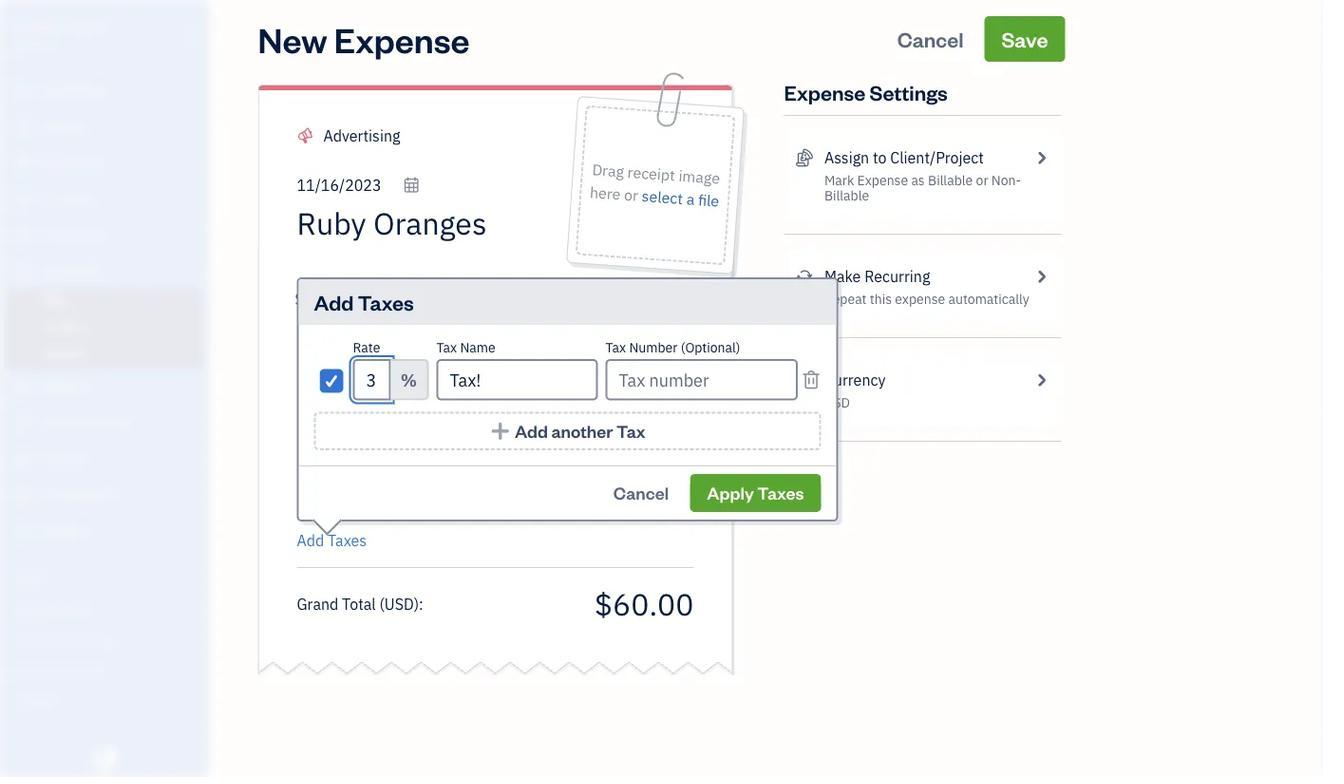 Task type: describe. For each thing, give the bounding box(es) containing it.
Tax name text field
[[437, 359, 598, 401]]

drag receipt image here or
[[589, 159, 721, 205]]

or for mark expense as billable or non- billable
[[976, 172, 989, 189]]

expense
[[895, 290, 946, 308]]

tax number (optional)
[[606, 339, 741, 356]]

Tax number text field
[[606, 359, 798, 401]]

owner
[[15, 38, 50, 53]]

client image
[[12, 119, 35, 138]]

as
[[912, 172, 925, 189]]

currencyandlanguage image
[[796, 369, 813, 391]]

Category text field
[[324, 124, 486, 147]]

image
[[678, 166, 721, 188]]

add inside add taxes dropdown button
[[297, 531, 324, 551]]

money image
[[12, 450, 35, 469]]

1 vertical spatial expense
[[784, 78, 866, 105]]

another
[[552, 420, 613, 442]]

1 horizontal spatial billable
[[928, 172, 973, 189]]

new expense
[[258, 16, 470, 61]]

team members image
[[14, 602, 203, 617]]

expensesrebilling image
[[796, 146, 813, 169]]

1 vertical spatial add taxes
[[297, 531, 367, 551]]

estimate image
[[12, 155, 35, 174]]

grand total ( usd ):
[[297, 594, 424, 614]]

0 vertical spatial add taxes
[[314, 288, 414, 315]]

cancel for save
[[898, 25, 964, 52]]

Date in MM/DD/YYYY format text field
[[297, 175, 420, 195]]

this
[[870, 290, 892, 308]]

select a file
[[641, 186, 720, 211]]

check image
[[323, 371, 340, 390]]

):
[[414, 594, 424, 614]]

add inside add another tax button
[[515, 420, 548, 442]]

expense image
[[12, 263, 35, 282]]

report image
[[12, 523, 35, 542]]

chart image
[[12, 487, 35, 506]]

assign
[[825, 148, 870, 168]]

select a file button
[[641, 184, 720, 213]]

expense for new expense
[[334, 16, 470, 61]]

Description text field
[[287, 288, 685, 516]]

ruby oranges owner
[[15, 17, 112, 53]]

rate
[[353, 339, 380, 356]]

chevronright image for assign to client/project
[[1033, 146, 1050, 169]]

number
[[629, 339, 678, 356]]

settings image
[[14, 693, 203, 708]]

taxes inside dropdown button
[[328, 531, 367, 551]]

tax for tax name
[[437, 339, 457, 356]]

delete tax image
[[802, 369, 821, 391]]

name
[[460, 339, 496, 356]]

client/project
[[891, 148, 984, 168]]

oranges
[[54, 17, 112, 37]]

freshbooks image
[[89, 747, 120, 770]]

select
[[641, 186, 684, 209]]

save button
[[985, 16, 1066, 62]]

or for drag receipt image here or
[[624, 185, 639, 205]]

automatically
[[949, 290, 1030, 308]]

tax name
[[437, 339, 496, 356]]

currency
[[825, 370, 886, 390]]

apply taxes button
[[690, 474, 821, 512]]

repeat
[[825, 290, 867, 308]]

(optional)
[[681, 339, 741, 356]]



Task type: locate. For each thing, give the bounding box(es) containing it.
tax left the 'number'
[[606, 339, 626, 356]]

ruby
[[15, 17, 51, 37]]

grand
[[297, 594, 339, 614]]

0 horizontal spatial billable
[[825, 187, 870, 204]]

taxes up total
[[328, 531, 367, 551]]

chevronright image
[[1033, 146, 1050, 169], [1033, 369, 1050, 391]]

or right here
[[624, 185, 639, 205]]

make recurring
[[825, 267, 931, 286]]

(
[[380, 594, 385, 614]]

receipt
[[627, 162, 676, 185]]

apps image
[[14, 571, 203, 586]]

chevronright image
[[1033, 265, 1050, 288]]

expense settings
[[784, 78, 948, 105]]

timer image
[[12, 414, 35, 433]]

plus image
[[490, 421, 511, 441]]

or inside drag receipt image here or
[[624, 185, 639, 205]]

1 vertical spatial chevronright image
[[1033, 369, 1050, 391]]

0 vertical spatial cancel
[[898, 25, 964, 52]]

cancel button
[[881, 16, 981, 62], [597, 474, 686, 512]]

0 vertical spatial chevronright image
[[1033, 146, 1050, 169]]

usd right total
[[385, 594, 414, 614]]

cancel button for apply taxes
[[597, 474, 686, 512]]

add up grand
[[297, 531, 324, 551]]

usd down currency
[[825, 394, 850, 411]]

repeat this expense automatically
[[825, 290, 1030, 308]]

0 horizontal spatial cancel button
[[597, 474, 686, 512]]

to
[[873, 148, 887, 168]]

0 vertical spatial cancel button
[[881, 16, 981, 62]]

0 vertical spatial usd
[[825, 394, 850, 411]]

add
[[314, 288, 354, 315], [515, 420, 548, 442], [297, 531, 324, 551]]

tax left "name"
[[437, 339, 457, 356]]

taxes right apply
[[758, 482, 804, 504]]

apply taxes
[[707, 482, 804, 504]]

here
[[589, 182, 621, 204]]

2 vertical spatial expense
[[858, 172, 909, 189]]

settings
[[870, 78, 948, 105]]

billable down client/project
[[928, 172, 973, 189]]

1 vertical spatial cancel
[[614, 482, 669, 504]]

billable
[[928, 172, 973, 189], [825, 187, 870, 204]]

1 chevronright image from the top
[[1033, 146, 1050, 169]]

1 vertical spatial usd
[[385, 594, 414, 614]]

items and services image
[[14, 632, 203, 647]]

cancel button up settings
[[881, 16, 981, 62]]

chevronright image for currency
[[1033, 369, 1050, 391]]

add taxes up rate
[[314, 288, 414, 315]]

add taxes
[[314, 288, 414, 315], [297, 531, 367, 551]]

recurring
[[865, 267, 931, 286]]

taxes
[[358, 288, 414, 315], [758, 482, 804, 504], [328, 531, 367, 551]]

cancel for apply taxes
[[614, 482, 669, 504]]

0 vertical spatial expense
[[334, 16, 470, 61]]

mark
[[825, 172, 855, 189]]

cancel button for save
[[881, 16, 981, 62]]

file
[[698, 190, 720, 211]]

1 horizontal spatial cancel button
[[881, 16, 981, 62]]

total
[[342, 594, 376, 614]]

0 horizontal spatial or
[[624, 185, 639, 205]]

1 horizontal spatial or
[[976, 172, 989, 189]]

add taxes button
[[297, 529, 367, 552]]

mark expense as billable or non- billable
[[825, 172, 1022, 204]]

1 vertical spatial add
[[515, 420, 548, 442]]

0 horizontal spatial cancel
[[614, 482, 669, 504]]

project image
[[12, 378, 35, 397]]

0 horizontal spatial usd
[[385, 594, 414, 614]]

2 vertical spatial taxes
[[328, 531, 367, 551]]

Amount (USD) text field
[[593, 584, 694, 624]]

taxes up rate
[[358, 288, 414, 315]]

0 vertical spatial add
[[314, 288, 354, 315]]

apply
[[707, 482, 754, 504]]

main element
[[0, 0, 257, 777]]

non-
[[992, 172, 1022, 189]]

cancel down add another tax
[[614, 482, 669, 504]]

invoice image
[[12, 191, 35, 210]]

Tax Rate (Percentage) text field
[[353, 359, 391, 401]]

2 chevronright image from the top
[[1033, 369, 1050, 391]]

tax for tax number (optional)
[[606, 339, 626, 356]]

0 vertical spatial taxes
[[358, 288, 414, 315]]

1 vertical spatial cancel button
[[597, 474, 686, 512]]

assign to client/project
[[825, 148, 984, 168]]

tax right another
[[617, 420, 646, 442]]

tax inside button
[[617, 420, 646, 442]]

cancel
[[898, 25, 964, 52], [614, 482, 669, 504]]

refresh image
[[796, 265, 813, 288]]

a
[[686, 189, 695, 209]]

payment image
[[12, 227, 35, 246]]

new
[[258, 16, 327, 61]]

usd
[[825, 394, 850, 411], [385, 594, 414, 614]]

1 vertical spatial taxes
[[758, 482, 804, 504]]

taxes inside button
[[758, 482, 804, 504]]

Merchant text field
[[297, 204, 557, 242]]

expense for mark expense as billable or non- billable
[[858, 172, 909, 189]]

expense
[[334, 16, 470, 61], [784, 78, 866, 105], [858, 172, 909, 189]]

dashboard image
[[12, 83, 35, 102]]

add up rate
[[314, 288, 354, 315]]

add another tax
[[515, 420, 646, 442]]

2 vertical spatial add
[[297, 531, 324, 551]]

save
[[1002, 25, 1049, 52]]

cancel button down another
[[597, 474, 686, 512]]

or inside mark expense as billable or non- billable
[[976, 172, 989, 189]]

make
[[825, 267, 861, 286]]

bank connections image
[[14, 662, 203, 678]]

1 horizontal spatial usd
[[825, 394, 850, 411]]

expense inside mark expense as billable or non- billable
[[858, 172, 909, 189]]

billable down assign
[[825, 187, 870, 204]]

1 horizontal spatial cancel
[[898, 25, 964, 52]]

drag
[[592, 159, 625, 182]]

or left "non-" at the top of page
[[976, 172, 989, 189]]

cancel up settings
[[898, 25, 964, 52]]

add right the plus "image"
[[515, 420, 548, 442]]

add taxes up grand
[[297, 531, 367, 551]]

tax
[[437, 339, 457, 356], [606, 339, 626, 356], [617, 420, 646, 442]]

add another tax button
[[314, 412, 821, 450]]

or
[[976, 172, 989, 189], [624, 185, 639, 205]]



Task type: vqa. For each thing, say whether or not it's contained in the screenshot.
Cost
no



